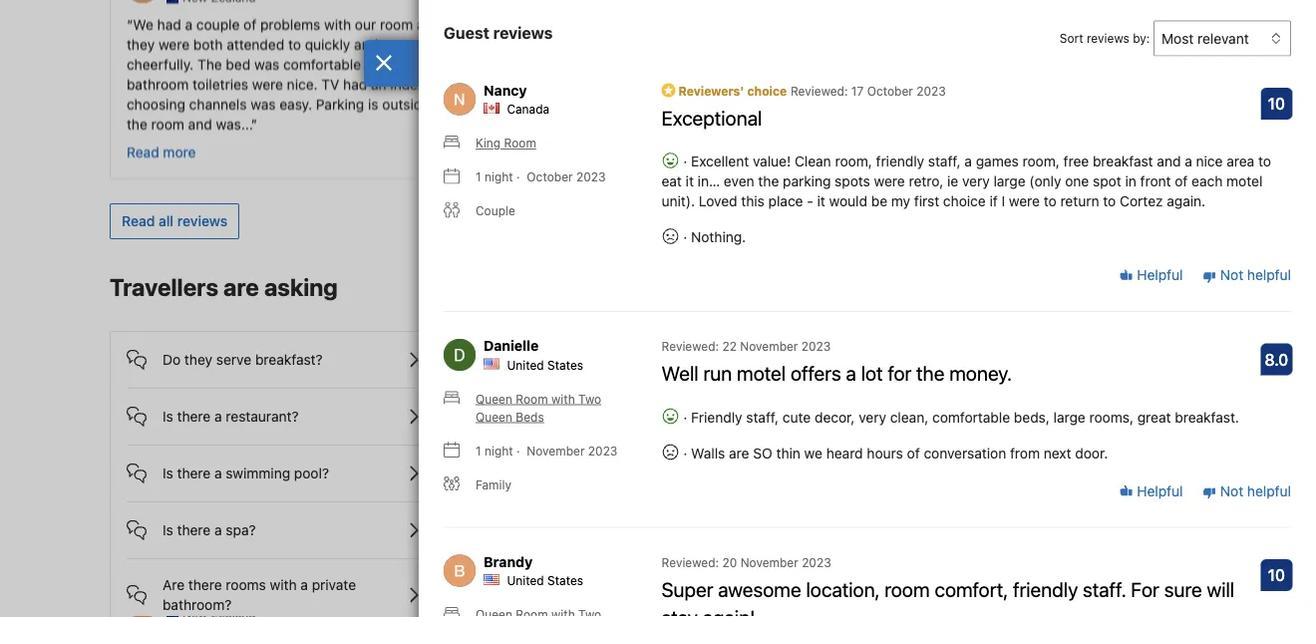 Task type: describe. For each thing, give the bounding box(es) containing it.
list of reviews region
[[432, 56, 1304, 617]]

1 room, from the left
[[835, 153, 873, 169]]

staff.
[[1083, 577, 1127, 601]]

0 vertical spatial october
[[867, 84, 914, 98]]

room for danielle
[[516, 392, 548, 406]]

parking
[[783, 173, 831, 189]]

not helpful button for friendly staff, cute decor, very clean, comfortable beds, large rooms, great breakfast.
[[1203, 481, 1292, 501]]

1 vertical spatial for
[[1079, 56, 1097, 73]]

easy.
[[280, 96, 312, 113]]

0 vertical spatial for
[[906, 36, 924, 53]]

king room
[[476, 136, 536, 150]]

and down channels
[[188, 116, 212, 133]]

with down well
[[644, 409, 671, 425]]

retro,
[[909, 173, 944, 189]]

is for is there a spa?
[[163, 522, 173, 539]]

helpful for excellent value! clean room, friendly staff, a games room, free breakfast and a nice area to eat it in… even the parking spots were retro, ie very large (only one spot in front of each motel unit). loved this place - it would be my first choice if i were to return to cortez again.
[[1134, 267, 1183, 283]]

0 horizontal spatial it
[[686, 173, 694, 189]]

we inside best place we stayed on our road trip. excellent value for money, great location, comfortable. fun games room. shout out to steve for his awesome customer service.
[[946, 17, 964, 33]]

most
[[1079, 529, 1111, 546]]

location, inside super awesome location, room comfort, friendly staff. for sure will stay again!
[[806, 577, 880, 601]]

reviewed: 17 october 2023
[[791, 84, 946, 98]]

0 vertical spatial was
[[254, 56, 279, 73]]

area
[[1227, 153, 1255, 169]]

are there non-smoking rooms? button
[[500, 503, 816, 543]]

best place we stayed on our road trip. excellent value for money, great location, comfortable. fun games room. shout out to steve for his awesome customer service.
[[869, 17, 1184, 93]]

a inside " we had a couple of problems with our room and they were both attended to quickly and cheerfully.  the bed was comfortable and the bathroom toiletries were nice.  tv had an index so choosing channels was easy.  parking is outside the room and was...
[[185, 17, 193, 33]]

1 vertical spatial very
[[859, 409, 887, 425]]

room inside super awesome location, room comfort, friendly staff. for sure will stay again!
[[885, 577, 930, 601]]

guest reviews
[[444, 23, 553, 42]]

what's the wi-fi policy?
[[536, 579, 693, 596]]

comfortable.
[[1074, 36, 1156, 53]]

reviews inside button
[[177, 213, 228, 229]]

so
[[753, 445, 773, 461]]

are for are there rooms with a private bathroom?
[[163, 577, 185, 594]]

to right area
[[1259, 153, 1272, 169]]

will
[[1207, 577, 1235, 601]]

united states for danielle
[[507, 358, 584, 372]]

his
[[1101, 56, 1120, 73]]

run
[[704, 361, 732, 385]]

with inside " we had a couple of problems with our room and they were both attended to quickly and cheerfully.  the bed was comfortable and the bathroom toiletries were nice.  tv had an index so choosing channels was easy.  parking is outside the room and was...
[[324, 17, 351, 33]]

1 vertical spatial motel
[[737, 361, 786, 385]]

nice.
[[287, 76, 318, 93]]

read more button
[[127, 143, 196, 163]]

again.
[[1167, 193, 1206, 209]]

were up cheerfully.
[[159, 36, 190, 53]]

we have an instant answer to most questions
[[887, 529, 1177, 546]]

united states for brandy
[[507, 574, 584, 588]]

helpful button for friendly staff, cute decor, very clean, comfortable beds, large rooms, great breakfast.
[[1120, 481, 1183, 501]]

1 vertical spatial large
[[1054, 409, 1086, 425]]

reviewed: 20 november 2023
[[662, 555, 832, 569]]

the inside what's the wi-fi policy? button
[[585, 579, 606, 596]]

there for are there rooms with a private bathroom?
[[188, 577, 222, 594]]

· for · walls are so thin we heard hours of conversation from next door.
[[684, 445, 688, 461]]

large inside the excellent value! clean room, friendly staff, a games room, free breakfast and a nice area to eat it in… even the parking spots were retro, ie very large (only one spot in front of each motel unit). loved this place - it would be my first choice if i were to return to cortez again.
[[994, 173, 1026, 189]]

hours
[[867, 445, 904, 461]]

attended
[[227, 36, 284, 53]]

if
[[990, 193, 998, 209]]

a inside button
[[674, 409, 682, 425]]

our inside " we had a couple of problems with our room and they were both attended to quickly and cheerfully.  the bed was comfortable and the bathroom toiletries were nice.  tv had an index so choosing channels was easy.  parking is outside the room and was...
[[355, 17, 376, 33]]

swimming
[[226, 465, 290, 482]]

friendly inside super awesome location, room comfort, friendly staff. for sure will stay again!
[[1013, 577, 1079, 601]]

instant
[[965, 529, 1008, 546]]

there for are there rooms with a balcony?
[[562, 409, 596, 425]]

1 horizontal spatial of
[[907, 445, 920, 461]]

spot
[[1093, 173, 1122, 189]]

the up index
[[393, 56, 414, 73]]

awesome inside super awesome location, room comfort, friendly staff. for sure will stay again!
[[719, 577, 802, 601]]

balcony?
[[686, 409, 743, 425]]

nice
[[1196, 153, 1223, 169]]

the inside " very pleasant social life in the evening around a grassy square.
[[674, 17, 695, 33]]

unit).
[[662, 193, 695, 209]]

policy? inside what's the wi-fi policy? button
[[648, 579, 693, 596]]

we inside list of reviews region
[[805, 445, 823, 461]]

the inside what's the pet policy? button
[[585, 352, 606, 368]]

thin
[[777, 445, 801, 461]]

from
[[1010, 445, 1040, 461]]

index
[[390, 76, 425, 93]]

1 vertical spatial room
[[151, 116, 184, 133]]

are there rooms with a private bathroom?
[[163, 577, 356, 613]]

my
[[892, 193, 911, 209]]

excellent value! clean room, friendly staff, a games room, free breakfast and a nice area to eat it in… even the parking spots were retro, ie very large (only one spot in front of each motel unit). loved this place - it would be my first choice if i were to return to cortez again.
[[662, 153, 1272, 209]]

read for read all reviews
[[122, 213, 155, 229]]

the inside the excellent value! clean room, friendly staff, a games room, free breakfast and a nice area to eat it in… even the parking spots were retro, ie very large (only one spot in front of each motel unit). loved this place - it would be my first choice if i were to return to cortez again.
[[758, 173, 779, 189]]

a inside is there a swimming pool? button
[[214, 465, 222, 482]]

november for well
[[740, 339, 798, 353]]

would
[[829, 193, 868, 209]]

1 vertical spatial we
[[887, 529, 907, 546]]

friendly
[[691, 409, 743, 425]]

again!
[[703, 605, 756, 617]]

answer
[[1012, 529, 1058, 546]]

they inside button
[[184, 352, 213, 368]]

scored 10 element for super awesome location, room comfort, friendly staff. for sure will stay again!
[[1261, 559, 1293, 591]]

0 horizontal spatial had
[[157, 17, 181, 33]]

with inside are there rooms with a private bathroom?
[[270, 577, 297, 594]]

8.0
[[1265, 350, 1289, 369]]

not for friendly staff, cute decor, very clean, comfortable beds, large rooms, great breakfast.
[[1221, 483, 1244, 499]]

read more
[[127, 144, 196, 161]]

life
[[636, 17, 655, 33]]

breakfast.
[[1175, 409, 1240, 425]]

1 vertical spatial october
[[527, 170, 573, 184]]

a inside is there a restaurant? button
[[214, 409, 222, 425]]

2023 for reviewed: 20 november 2023
[[802, 555, 832, 569]]

" for very
[[498, 17, 504, 33]]

1 horizontal spatial had
[[343, 76, 367, 93]]

10 for exceptional
[[1268, 94, 1286, 113]]

games inside the excellent value! clean room, friendly staff, a games room, free breakfast and a nice area to eat it in… even the parking spots were retro, ie very large (only one spot in front of each motel unit). loved this place - it would be my first choice if i were to return to cortez again.
[[976, 153, 1019, 169]]

comfortable inside list of reviews region
[[933, 409, 1011, 425]]

still looking?
[[972, 418, 1092, 441]]

is for is there a swimming pool?
[[163, 465, 173, 482]]

best
[[875, 17, 904, 33]]

cheerfully.
[[127, 56, 194, 73]]

choosing
[[127, 96, 185, 113]]

· nothing.
[[680, 229, 746, 245]]

-
[[807, 193, 814, 209]]

10 for super awesome location, room comfort, friendly staff. for sure will stay again!
[[1268, 566, 1286, 585]]

king
[[476, 136, 501, 150]]

to left the most
[[1062, 529, 1075, 546]]

two
[[579, 392, 602, 406]]

a inside " very pleasant social life in the evening around a grassy square.
[[802, 17, 809, 33]]

heard
[[827, 445, 863, 461]]

excellent inside the excellent value! clean room, friendly staff, a games room, free breakfast and a nice area to eat it in… even the parking spots were retro, ie very large (only one spot in front of each motel unit). loved this place - it would be my first choice if i were to return to cortez again.
[[691, 153, 749, 169]]

pool?
[[294, 465, 329, 482]]

well
[[662, 361, 699, 385]]

2023 down are there rooms with a balcony?
[[588, 444, 618, 458]]

offers
[[791, 361, 841, 385]]

2023 for reviewed: 17 october 2023
[[917, 84, 946, 98]]

steve
[[1039, 56, 1076, 73]]

see
[[1097, 281, 1122, 297]]

· down king room
[[517, 170, 520, 184]]

comfort,
[[935, 577, 1009, 601]]

rooms,
[[1090, 409, 1134, 425]]

2 room, from the left
[[1023, 153, 1060, 169]]

were up be
[[874, 173, 905, 189]]

for inside list of reviews region
[[888, 361, 912, 385]]

shout
[[956, 56, 994, 73]]

reviewers'
[[679, 84, 745, 98]]

and up close image
[[354, 36, 378, 53]]

room for nancy
[[504, 136, 536, 150]]

and up is on the left
[[365, 56, 389, 73]]

our inside best place we stayed on our road trip. excellent value for money, great location, comfortable. fun games room. shout out to steve for his awesome customer service.
[[1035, 17, 1056, 33]]

this
[[741, 193, 765, 209]]

motel inside the excellent value! clean room, friendly staff, a games room, free breakfast and a nice area to eat it in… even the parking spots were retro, ie very large (only one spot in front of each motel unit). loved this place - it would be my first choice if i were to return to cortez again.
[[1227, 173, 1263, 189]]

2023 for reviewed: 22 november 2023
[[802, 339, 831, 353]]

are there rooms with a private bathroom? button
[[127, 560, 443, 615]]

are there rooms with a balcony?
[[536, 409, 743, 425]]

0 vertical spatial reviewed:
[[791, 84, 848, 98]]

what's the pet policy? button
[[500, 332, 816, 372]]

to inside " we had a couple of problems with our room and they were both attended to quickly and cheerfully.  the bed was comfortable and the bathroom toiletries were nice.  tv had an index so choosing channels was easy.  parking is outside the room and was...
[[288, 36, 301, 53]]

1 vertical spatial it
[[817, 193, 826, 209]]

0 horizontal spatial staff,
[[746, 409, 779, 425]]

wi-
[[610, 579, 633, 596]]

queen room with two queen beds link
[[444, 390, 638, 426]]

reviews for sort
[[1087, 31, 1130, 45]]

night for nancy
[[485, 170, 513, 184]]

breakfast
[[1093, 153, 1154, 169]]

see availability
[[1097, 281, 1195, 297]]

breakfast?
[[255, 352, 323, 368]]

states for brandy
[[548, 574, 584, 588]]

walls
[[691, 445, 725, 461]]

grassy
[[498, 36, 540, 53]]

1 vertical spatial was
[[251, 96, 276, 113]]

bathroom?
[[163, 597, 232, 613]]

lot
[[861, 361, 883, 385]]

rooms?
[[688, 522, 735, 539]]

sort reviews by:
[[1060, 31, 1150, 45]]

king room link
[[444, 134, 536, 152]]

of inside the excellent value! clean room, friendly staff, a games room, free breakfast and a nice area to eat it in… even the parking spots were retro, ie very large (only one spot in front of each motel unit). loved this place - it would be my first choice if i were to return to cortez again.
[[1175, 173, 1188, 189]]

travellers are asking
[[110, 273, 338, 301]]

is there a swimming pool?
[[163, 465, 329, 482]]

be
[[872, 193, 888, 209]]

policy? inside what's the pet policy? button
[[635, 352, 680, 368]]

there for are there non-smoking rooms?
[[562, 522, 596, 539]]

on
[[1015, 17, 1031, 33]]

well run motel offers a lot for the money.
[[662, 361, 1013, 385]]

in inside " very pleasant social life in the evening around a grassy square.
[[659, 17, 671, 33]]



Task type: vqa. For each thing, say whether or not it's contained in the screenshot.
Portugal link
no



Task type: locate. For each thing, give the bounding box(es) containing it.
queen
[[476, 392, 513, 406], [476, 410, 513, 424]]

0 vertical spatial they
[[127, 36, 155, 53]]

exceptional
[[662, 106, 762, 129]]

0 vertical spatial united
[[507, 358, 544, 372]]

2 scored 10 element from the top
[[1261, 559, 1293, 591]]

place left "-"
[[769, 193, 803, 209]]

room
[[380, 17, 413, 33], [151, 116, 184, 133], [885, 577, 930, 601]]

1 united from the top
[[507, 358, 544, 372]]

reviewed: left 17
[[791, 84, 848, 98]]

were right i
[[1009, 193, 1040, 209]]

1 queen from the top
[[476, 392, 513, 406]]

not helpful button right 'availability'
[[1203, 265, 1292, 285]]

couple
[[476, 204, 516, 218]]

channels
[[189, 96, 247, 113]]

is for is there a restaurant?
[[163, 409, 173, 425]]

very
[[963, 173, 990, 189], [859, 409, 887, 425]]

" very pleasant social life in the evening around a grassy square.
[[498, 17, 809, 53]]

there for is there a restaurant?
[[177, 409, 211, 425]]

choice down ie
[[944, 193, 986, 209]]

2 not from the top
[[1221, 483, 1244, 499]]

great inside best place we stayed on our road trip. excellent value for money, great location, comfortable. fun games room. shout out to steve for his awesome customer service.
[[978, 36, 1012, 53]]

room down choosing
[[151, 116, 184, 133]]

not for excellent value! clean room, friendly staff, a games room, free breakfast and a nice area to eat it in… even the parking spots were retro, ie very large (only one spot in front of each motel unit). loved this place - it would be my first choice if i were to return to cortez again.
[[1221, 267, 1244, 283]]

2023 right 20
[[802, 555, 832, 569]]

place
[[908, 17, 942, 33], [769, 193, 803, 209]]

2 states from the top
[[548, 574, 584, 588]]

conversation
[[924, 445, 1007, 461]]

22
[[723, 339, 737, 353]]

1 horizontal spatial october
[[867, 84, 914, 98]]

motel down area
[[1227, 173, 1263, 189]]

a inside the is there a spa? button
[[214, 522, 222, 539]]

to down (only
[[1044, 193, 1057, 209]]

night up family
[[485, 444, 513, 458]]

1 vertical spatial not helpful button
[[1203, 481, 1292, 501]]

is there a swimming pool? button
[[127, 446, 443, 486]]

2 united from the top
[[507, 574, 544, 588]]

0 horizontal spatial very
[[859, 409, 887, 425]]

even
[[724, 173, 755, 189]]

0 vertical spatial november
[[740, 339, 798, 353]]

0 horizontal spatial choice
[[748, 84, 787, 98]]

helpful for excellent value! clean room, friendly staff, a games room, free breakfast and a nice area to eat it in… even the parking spots were retro, ie very large (only one spot in front of each motel unit). loved this place - it would be my first choice if i were to return to cortez again.
[[1248, 267, 1292, 283]]

0 vertical spatial room
[[380, 17, 413, 33]]

stay
[[662, 605, 698, 617]]

in inside the excellent value! clean room, friendly staff, a games room, free breakfast and a nice area to eat it in… even the parking spots were retro, ie very large (only one spot in front of each motel unit). loved this place - it would be my first choice if i were to return to cortez again.
[[1126, 173, 1137, 189]]

1 vertical spatial an
[[945, 529, 961, 546]]

rooms up bathroom? at the left of page
[[226, 577, 266, 594]]

1 vertical spatial helpful button
[[1120, 481, 1183, 501]]

1 united states from the top
[[507, 358, 584, 372]]

2 vertical spatial is
[[163, 522, 173, 539]]

very left 'clean,'
[[859, 409, 887, 425]]

0 vertical spatial place
[[908, 17, 942, 33]]

united states down brandy
[[507, 574, 584, 588]]

2 queen from the top
[[476, 410, 513, 424]]

0 vertical spatial are
[[536, 409, 558, 425]]

travellers
[[110, 273, 218, 301]]

are inside are there rooms with a private bathroom?
[[163, 577, 185, 594]]

staff, up ie
[[929, 153, 961, 169]]

1 what's from the top
[[536, 352, 581, 368]]

2 our from the left
[[1035, 17, 1056, 33]]

2 vertical spatial november
[[741, 555, 799, 569]]

and inside the excellent value! clean room, friendly staff, a games room, free breakfast and a nice area to eat it in… even the parking spots were retro, ie very large (only one spot in front of each motel unit). loved this place - it would be my first choice if i were to return to cortez again.
[[1157, 153, 1181, 169]]

there left 'non-'
[[562, 522, 596, 539]]

was up "
[[251, 96, 276, 113]]

location,
[[1015, 36, 1070, 53], [806, 577, 880, 601]]

helpful right see
[[1134, 267, 1183, 283]]

friendly down answer at bottom right
[[1013, 577, 1079, 601]]

asking
[[264, 273, 338, 301]]

room down have
[[885, 577, 930, 601]]

helpful
[[1134, 267, 1183, 283], [1134, 483, 1183, 499]]

· for ·
[[680, 153, 691, 169]]

scored 10 element for exceptional
[[1261, 88, 1293, 120]]

the up 'clean,'
[[917, 361, 945, 385]]

trip.
[[1092, 17, 1118, 33]]

with left two
[[552, 392, 575, 406]]

· for · nothing.
[[684, 229, 688, 245]]

value
[[869, 36, 903, 53]]

the down choosing
[[127, 116, 147, 133]]

· down the beds
[[517, 444, 520, 458]]

0 vertical spatial location,
[[1015, 36, 1070, 53]]

1 vertical spatial helpful
[[1134, 483, 1183, 499]]

what's for what's the pet policy?
[[536, 352, 581, 368]]

not helpful down breakfast. at the bottom
[[1217, 483, 1292, 499]]

united down brandy
[[507, 574, 544, 588]]

not helpful for excellent value! clean room, friendly staff, a games room, free breakfast and a nice area to eat it in… even the parking spots were retro, ie very large (only one spot in front of each motel unit). loved this place - it would be my first choice if i were to return to cortez again.
[[1217, 267, 1292, 283]]

not helpful for friendly staff, cute decor, very clean, comfortable beds, large rooms, great breakfast.
[[1217, 483, 1292, 499]]

1 vertical spatial 10
[[1268, 566, 1286, 585]]

see availability button
[[1085, 271, 1207, 307]]

they inside " we had a couple of problems with our room and they were both attended to quickly and cheerfully.  the bed was comfortable and the bathroom toiletries were nice.  tv had an index so choosing channels was easy.  parking is outside the room and was...
[[127, 36, 155, 53]]

1 is from the top
[[163, 409, 173, 425]]

comfortable inside " we had a couple of problems with our room and they were both attended to quickly and cheerfully.  the bed was comfortable and the bathroom toiletries were nice.  tv had an index so choosing channels was easy.  parking is outside the room and was...
[[283, 56, 361, 73]]

1 vertical spatial great
[[1138, 409, 1172, 425]]

0 horizontal spatial we
[[805, 445, 823, 461]]

0 horizontal spatial of
[[244, 17, 257, 33]]

each
[[1192, 173, 1223, 189]]

0 vertical spatial 1
[[476, 170, 481, 184]]

new zealand image
[[167, 0, 179, 4]]

november right 22
[[740, 339, 798, 353]]

united down danielle
[[507, 358, 544, 372]]

place inside best place we stayed on our road trip. excellent value for money, great location, comfortable. fun games room. shout out to steve for his awesome customer service.
[[908, 17, 942, 33]]

1 our from the left
[[355, 17, 376, 33]]

helpful button down the cortez
[[1120, 265, 1183, 285]]

1 vertical spatial 1
[[476, 444, 481, 458]]

1 1 from the top
[[476, 170, 481, 184]]

2023 down "room."
[[917, 84, 946, 98]]

states for danielle
[[548, 358, 584, 372]]

with
[[324, 17, 351, 33], [552, 392, 575, 406], [644, 409, 671, 425], [270, 577, 297, 594]]

friendly up retro, in the top of the page
[[876, 153, 925, 169]]

our right on
[[1035, 17, 1056, 33]]

not helpful button
[[1203, 265, 1292, 285], [1203, 481, 1292, 501]]

0 vertical spatial night
[[485, 170, 513, 184]]

friendly inside the excellent value! clean room, friendly staff, a games room, free breakfast and a nice area to eat it in… even the parking spots were retro, ie very large (only one spot in front of each motel unit). loved this place - it would be my first choice if i were to return to cortez again.
[[876, 153, 925, 169]]

november down the beds
[[527, 444, 585, 458]]

are there non-smoking rooms?
[[536, 522, 735, 539]]

united for danielle
[[507, 358, 544, 372]]

very inside the excellent value! clean room, friendly staff, a games room, free breakfast and a nice area to eat it in… even the parking spots were retro, ie very large (only one spot in front of each motel unit). loved this place - it would be my first choice if i were to return to cortez again.
[[963, 173, 990, 189]]

1 vertical spatial policy?
[[648, 579, 693, 596]]

1 night from the top
[[485, 170, 513, 184]]

0 horizontal spatial room
[[151, 116, 184, 133]]

1 horizontal spatial we
[[887, 529, 907, 546]]

2 helpful from the top
[[1248, 483, 1292, 499]]

excellent up "in…"
[[691, 153, 749, 169]]

comfortable
[[283, 56, 361, 73], [933, 409, 1011, 425]]

1 vertical spatial are
[[729, 445, 750, 461]]

we
[[946, 17, 964, 33], [805, 445, 823, 461]]

place up money, on the right top of the page
[[908, 17, 942, 33]]

· up eat
[[680, 153, 691, 169]]

1 vertical spatial reviewed:
[[662, 339, 719, 353]]

for right lot
[[888, 361, 912, 385]]

helpful for friendly staff, cute decor, very clean, comfortable beds, large rooms, great breakfast.
[[1248, 483, 1292, 499]]

queen left the beds
[[476, 410, 513, 424]]

were up easy.
[[252, 76, 283, 93]]

rooms for private
[[226, 577, 266, 594]]

2 united states from the top
[[507, 574, 584, 588]]

1 states from the top
[[548, 358, 584, 372]]

read for read more
[[127, 144, 159, 161]]

1 not helpful button from the top
[[1203, 265, 1292, 285]]

are for are there non-smoking rooms?
[[536, 522, 558, 539]]

brandy
[[484, 553, 533, 570]]

" for we
[[127, 17, 133, 33]]

rooms down two
[[600, 409, 640, 425]]

1 vertical spatial choice
[[944, 193, 986, 209]]

evening
[[699, 17, 749, 33]]

ie
[[948, 173, 959, 189]]

0 vertical spatial staff,
[[929, 153, 961, 169]]

1 not from the top
[[1221, 267, 1244, 283]]

had down new zealand icon
[[157, 17, 181, 33]]

0 vertical spatial choice
[[748, 84, 787, 98]]

are left asking
[[223, 273, 259, 301]]

0 vertical spatial not helpful
[[1217, 267, 1292, 283]]

1 vertical spatial queen
[[476, 410, 513, 424]]

0 horizontal spatial location,
[[806, 577, 880, 601]]

what's the pet policy?
[[536, 352, 680, 368]]

fun
[[1160, 36, 1184, 53]]

2 helpful button from the top
[[1120, 481, 1183, 501]]

more
[[163, 144, 196, 161]]

quickly
[[305, 36, 351, 53]]

1 vertical spatial awesome
[[719, 577, 802, 601]]

helpful for friendly staff, cute decor, very clean, comfortable beds, large rooms, great breakfast.
[[1134, 483, 1183, 499]]

reviews for guest
[[493, 23, 553, 42]]

0 horizontal spatial awesome
[[719, 577, 802, 601]]

1 horizontal spatial great
[[1138, 409, 1172, 425]]

united states
[[507, 358, 584, 372], [507, 574, 584, 588]]

0 horizontal spatial great
[[978, 36, 1012, 53]]

what's left wi- on the left of page
[[536, 579, 581, 596]]

united for brandy
[[507, 574, 544, 588]]

2 is from the top
[[163, 465, 173, 482]]

helpful button
[[1120, 265, 1183, 285], [1120, 481, 1183, 501]]

queen room with two queen beds
[[476, 392, 602, 424]]

beds
[[516, 410, 544, 424]]

excellent inside best place we stayed on our road trip. excellent value for money, great location, comfortable. fun games room. shout out to steve for his awesome customer service.
[[1122, 17, 1180, 33]]

1 helpful from the top
[[1248, 267, 1292, 283]]

choice inside the excellent value! clean room, friendly staff, a games room, free breakfast and a nice area to eat it in… even the parking spots were retro, ie very large (only one spot in front of each motel unit). loved this place - it would be my first choice if i were to return to cortez again.
[[944, 193, 986, 209]]

motel down reviewed: 22 november 2023
[[737, 361, 786, 385]]

1 10 from the top
[[1268, 94, 1286, 113]]

night for danielle
[[485, 444, 513, 458]]

not helpful button for excellent value! clean room, friendly staff, a games room, free breakfast and a nice area to eat it in… even the parking spots were retro, ie very large (only one spot in front of each motel unit). loved this place - it would be my first choice if i were to return to cortez again.
[[1203, 265, 1292, 285]]

0 vertical spatial it
[[686, 173, 694, 189]]

of up attended
[[244, 17, 257, 33]]

1 vertical spatial staff,
[[746, 409, 779, 425]]

couple
[[196, 17, 240, 33]]

an up is on the left
[[371, 76, 387, 93]]

0 horizontal spatial our
[[355, 17, 376, 33]]

1 vertical spatial games
[[976, 153, 1019, 169]]

1 scored 10 element from the top
[[1261, 88, 1293, 120]]

1 horizontal spatial excellent
[[1122, 17, 1180, 33]]

november for super
[[741, 555, 799, 569]]

family
[[476, 478, 512, 492]]

are for are there rooms with a balcony?
[[536, 409, 558, 425]]

the left pet at the left
[[585, 352, 606, 368]]

1 up family
[[476, 444, 481, 458]]

2 night from the top
[[485, 444, 513, 458]]

restaurant?
[[226, 409, 299, 425]]

0 vertical spatial room
[[504, 136, 536, 150]]

is there a spa? button
[[127, 503, 443, 543]]

0 vertical spatial of
[[244, 17, 257, 33]]

1 not helpful from the top
[[1217, 267, 1292, 283]]

there up bathroom? at the left of page
[[188, 577, 222, 594]]

1 horizontal spatial we
[[946, 17, 964, 33]]

1 horizontal spatial room
[[380, 17, 413, 33]]

was...
[[216, 116, 251, 133]]

october down king room
[[527, 170, 573, 184]]

room,
[[835, 153, 873, 169], [1023, 153, 1060, 169]]

0 vertical spatial in
[[659, 17, 671, 33]]

0 vertical spatial games
[[869, 56, 912, 73]]

with up quickly
[[324, 17, 351, 33]]

1 vertical spatial in
[[1126, 173, 1137, 189]]

staff,
[[929, 153, 961, 169], [746, 409, 779, 425]]

0 horizontal spatial rooms
[[226, 577, 266, 594]]

all
[[159, 213, 174, 229]]

so
[[429, 76, 444, 93]]

helpful button for excellent value! clean room, friendly staff, a games room, free breakfast and a nice area to eat it in… even the parking spots were retro, ie very large (only one spot in front of each motel unit). loved this place - it would be my first choice if i were to return to cortez again.
[[1120, 265, 1183, 285]]

room
[[504, 136, 536, 150], [516, 392, 548, 406]]

large up i
[[994, 173, 1026, 189]]

reviews
[[493, 23, 553, 42], [1087, 31, 1130, 45], [177, 213, 228, 229]]

awesome inside best place we stayed on our road trip. excellent value for money, great location, comfortable. fun games room. shout out to steve for his awesome customer service.
[[1123, 56, 1184, 73]]

0 vertical spatial what's
[[536, 352, 581, 368]]

· for · friendly staff, cute decor, very clean, comfortable beds, large rooms, great breakfast.
[[684, 409, 688, 425]]

states left wi- on the left of page
[[548, 574, 584, 588]]

0 vertical spatial very
[[963, 173, 990, 189]]

states
[[548, 358, 584, 372], [548, 574, 584, 588]]

danielle
[[484, 337, 539, 354]]

our up close image
[[355, 17, 376, 33]]

1 horizontal spatial motel
[[1227, 173, 1263, 189]]

1 vertical spatial are
[[536, 522, 558, 539]]

2 1 from the top
[[476, 444, 481, 458]]

is up 'is there a spa?'
[[163, 465, 173, 482]]

0 vertical spatial motel
[[1227, 173, 1263, 189]]

1 horizontal spatial place
[[908, 17, 942, 33]]

there inside are there rooms with a private bathroom?
[[188, 577, 222, 594]]

1 for nancy
[[476, 170, 481, 184]]

helpful button up questions
[[1120, 481, 1183, 501]]

staff, inside the excellent value! clean room, friendly staff, a games room, free breakfast and a nice area to eat it in… even the parking spots were retro, ie very large (only one spot in front of each motel unit). loved this place - it would be my first choice if i were to return to cortez again.
[[929, 153, 961, 169]]

we up money, on the right top of the page
[[946, 17, 964, 33]]

policy? right pet at the left
[[635, 352, 680, 368]]

what's up two
[[536, 352, 581, 368]]

1 horizontal spatial rooms
[[600, 409, 640, 425]]

choice right "reviewers'"
[[748, 84, 787, 98]]

1 vertical spatial friendly
[[1013, 577, 1079, 601]]

0 vertical spatial are
[[223, 273, 259, 301]]

to down spot
[[1104, 193, 1116, 209]]

there up 'is there a spa?'
[[177, 465, 211, 482]]

read all reviews
[[122, 213, 228, 229]]

1 vertical spatial they
[[184, 352, 213, 368]]

spots
[[835, 173, 871, 189]]

1 vertical spatial what's
[[536, 579, 581, 596]]

beds,
[[1014, 409, 1050, 425]]

1 horizontal spatial they
[[184, 352, 213, 368]]

reviewed: for run
[[662, 339, 719, 353]]

2 what's from the top
[[536, 579, 581, 596]]

room inside queen room with two queen beds
[[516, 392, 548, 406]]

0 vertical spatial policy?
[[635, 352, 680, 368]]

0 vertical spatial not
[[1221, 267, 1244, 283]]

scored 10 element
[[1261, 88, 1293, 120], [1261, 559, 1293, 591]]

1 for danielle
[[476, 444, 481, 458]]

room up close image
[[380, 17, 413, 33]]

0 vertical spatial not helpful button
[[1203, 265, 1292, 285]]

we inside " we had a couple of problems with our room and they were both attended to quickly and cheerfully.  the bed was comfortable and the bathroom toiletries were nice.  tv had an index so choosing channels was easy.  parking is outside the room and was...
[[133, 17, 153, 33]]

what's for what's the wi-fi policy?
[[536, 579, 581, 596]]

there for is there a spa?
[[177, 522, 211, 539]]

reviewers' choice
[[676, 84, 787, 98]]

helpful up questions
[[1134, 483, 1183, 499]]

night up couple
[[485, 170, 513, 184]]

front
[[1141, 173, 1172, 189]]

2 not helpful from the top
[[1217, 483, 1292, 499]]

rooms for balcony?
[[600, 409, 640, 425]]

november right 20
[[741, 555, 799, 569]]

i
[[1002, 193, 1005, 209]]

2 not helpful button from the top
[[1203, 481, 1292, 501]]

to
[[288, 36, 301, 53], [1023, 56, 1036, 73], [1259, 153, 1272, 169], [1044, 193, 1057, 209], [1104, 193, 1116, 209], [1062, 529, 1075, 546]]

there for is there a swimming pool?
[[177, 465, 211, 482]]

are inside list of reviews region
[[729, 445, 750, 461]]

united states down danielle
[[507, 358, 584, 372]]

of inside " we had a couple of problems with our room and they were both attended to quickly and cheerfully.  the bed was comfortable and the bathroom toiletries were nice.  tv had an index so choosing channels was easy.  parking is outside the room and was...
[[244, 17, 257, 33]]

excellent up fun
[[1122, 17, 1180, 33]]

1 vertical spatial states
[[548, 574, 584, 588]]

1 horizontal spatial large
[[1054, 409, 1086, 425]]

cortez
[[1120, 193, 1164, 209]]

0 horizontal spatial in
[[659, 17, 671, 33]]

1 horizontal spatial it
[[817, 193, 826, 209]]

· left "nothing."
[[684, 229, 688, 245]]

looking?
[[1012, 418, 1092, 441]]

very right ie
[[963, 173, 990, 189]]

non-
[[600, 522, 630, 539]]

great inside list of reviews region
[[1138, 409, 1172, 425]]

a inside are there rooms with a private bathroom?
[[301, 577, 308, 594]]

are left so
[[729, 445, 750, 461]]

staff, left cute
[[746, 409, 779, 425]]

2 horizontal spatial of
[[1175, 173, 1188, 189]]

1 vertical spatial excellent
[[691, 153, 749, 169]]

we left have
[[887, 529, 907, 546]]

had right tv
[[343, 76, 367, 93]]

an right have
[[945, 529, 961, 546]]

0 vertical spatial rooms
[[600, 409, 640, 425]]

room, up spots
[[835, 153, 873, 169]]

2 helpful from the top
[[1134, 483, 1183, 499]]

reviewed: up well
[[662, 339, 719, 353]]

is inside button
[[163, 522, 173, 539]]

close image
[[375, 55, 393, 71]]

have
[[911, 529, 941, 546]]

we right thin
[[805, 445, 823, 461]]

1 down "king"
[[476, 170, 481, 184]]

1 helpful from the top
[[1134, 267, 1183, 283]]

1 horizontal spatial comfortable
[[933, 409, 1011, 425]]

1 " from the left
[[127, 17, 133, 33]]

to inside best place we stayed on our road trip. excellent value for money, great location, comfortable. fun games room. shout out to steve for his awesome customer service.
[[1023, 56, 1036, 73]]

0 horizontal spatial large
[[994, 173, 1026, 189]]

1 horizontal spatial staff,
[[929, 153, 961, 169]]

not right 'availability'
[[1221, 267, 1244, 283]]

value!
[[753, 153, 791, 169]]

very
[[504, 17, 533, 33]]

scored 8.0 element
[[1261, 343, 1293, 375]]

1 vertical spatial november
[[527, 444, 585, 458]]

night
[[485, 170, 513, 184], [485, 444, 513, 458]]

comfortable down quickly
[[283, 56, 361, 73]]

room, up (only
[[1023, 153, 1060, 169]]

1 horizontal spatial games
[[976, 153, 1019, 169]]

1 vertical spatial united states
[[507, 574, 584, 588]]

1 horizontal spatial friendly
[[1013, 577, 1079, 601]]

reviewed: for awesome
[[662, 555, 719, 569]]

" up grassy
[[498, 17, 504, 33]]

read left more
[[127, 144, 159, 161]]

of right hours
[[907, 445, 920, 461]]

what's the wi-fi policy? button
[[500, 560, 816, 600]]

policy? up the stay
[[648, 579, 693, 596]]

1 horizontal spatial in
[[1126, 173, 1137, 189]]

comfortable up the conversation
[[933, 409, 1011, 425]]

2 vertical spatial room
[[885, 577, 930, 601]]

0 horizontal spatial reviews
[[177, 213, 228, 229]]

the
[[674, 17, 695, 33], [393, 56, 414, 73], [127, 116, 147, 133], [758, 173, 779, 189], [585, 352, 606, 368], [917, 361, 945, 385], [585, 579, 606, 596]]

1 night · october 2023
[[476, 170, 606, 184]]

social
[[595, 17, 633, 33]]

2 " from the left
[[498, 17, 504, 33]]

games inside best place we stayed on our road trip. excellent value for money, great location, comfortable. fun games room. shout out to steve for his awesome customer service.
[[869, 56, 912, 73]]

20
[[723, 555, 737, 569]]

loved
[[699, 193, 738, 209]]

large
[[994, 173, 1026, 189], [1054, 409, 1086, 425]]

sure
[[1165, 577, 1203, 601]]

1 night · november 2023
[[476, 444, 618, 458]]

to down 'problems'
[[288, 36, 301, 53]]

1 horizontal spatial awesome
[[1123, 56, 1184, 73]]

do they serve breakfast?
[[163, 352, 323, 368]]

problems
[[260, 17, 321, 33]]

17
[[852, 84, 864, 98]]

" inside " we had a couple of problems with our room and they were both attended to quickly and cheerfully.  the bed was comfortable and the bathroom toiletries were nice.  tv had an index so choosing channels was easy.  parking is outside the room and was...
[[127, 17, 133, 33]]

this is a carousel with rotating slides. it displays featured reviews of the property. use next and previous buttons to navigate. region
[[94, 0, 1223, 188]]

" inside " very pleasant social life in the evening around a grassy square.
[[498, 17, 504, 33]]

0 vertical spatial comfortable
[[283, 56, 361, 73]]

with inside queen room with two queen beds
[[552, 392, 575, 406]]

place inside the excellent value! clean room, friendly staff, a games room, free breakfast and a nice area to eat it in… even the parking spots were retro, ie very large (only one spot in front of each motel unit). loved this place - it would be my first choice if i were to return to cortez again.
[[769, 193, 803, 209]]

not down breakfast. at the bottom
[[1221, 483, 1244, 499]]

0 horizontal spatial are
[[223, 273, 259, 301]]

1 vertical spatial not
[[1221, 483, 1244, 499]]

they right do
[[184, 352, 213, 368]]

0 vertical spatial united states
[[507, 358, 584, 372]]

2 10 from the top
[[1268, 566, 1286, 585]]

and left guest
[[417, 17, 441, 33]]

2 vertical spatial for
[[888, 361, 912, 385]]

rooms inside are there rooms with a private bathroom?
[[226, 577, 266, 594]]

0 horizontal spatial comfortable
[[283, 56, 361, 73]]

3 is from the top
[[163, 522, 173, 539]]

an inside " we had a couple of problems with our room and they were both attended to quickly and cheerfully.  the bed was comfortable and the bathroom toiletries were nice.  tv had an index so choosing channels was easy.  parking is outside the room and was...
[[371, 76, 387, 93]]

they
[[127, 36, 155, 53], [184, 352, 213, 368]]

location, inside best place we stayed on our road trip. excellent value for money, great location, comfortable. fun games room. shout out to steve for his awesome customer service.
[[1015, 36, 1070, 53]]

1 helpful button from the top
[[1120, 265, 1183, 285]]

1 vertical spatial we
[[805, 445, 823, 461]]

2023 left eat
[[576, 170, 606, 184]]

fi
[[633, 579, 644, 596]]

october
[[867, 84, 914, 98], [527, 170, 573, 184]]

read inside the this is a carousel with rotating slides. it displays featured reviews of the property. use next and previous buttons to navigate. region
[[127, 144, 159, 161]]

pleasant
[[537, 17, 592, 33]]

november
[[740, 339, 798, 353], [527, 444, 585, 458], [741, 555, 799, 569]]

road
[[1060, 17, 1089, 33]]

and up front on the right top
[[1157, 153, 1181, 169]]

pet
[[610, 352, 631, 368]]

there down do
[[177, 409, 211, 425]]

read left the all
[[122, 213, 155, 229]]

2 vertical spatial of
[[907, 445, 920, 461]]

· left walls
[[684, 445, 688, 461]]



